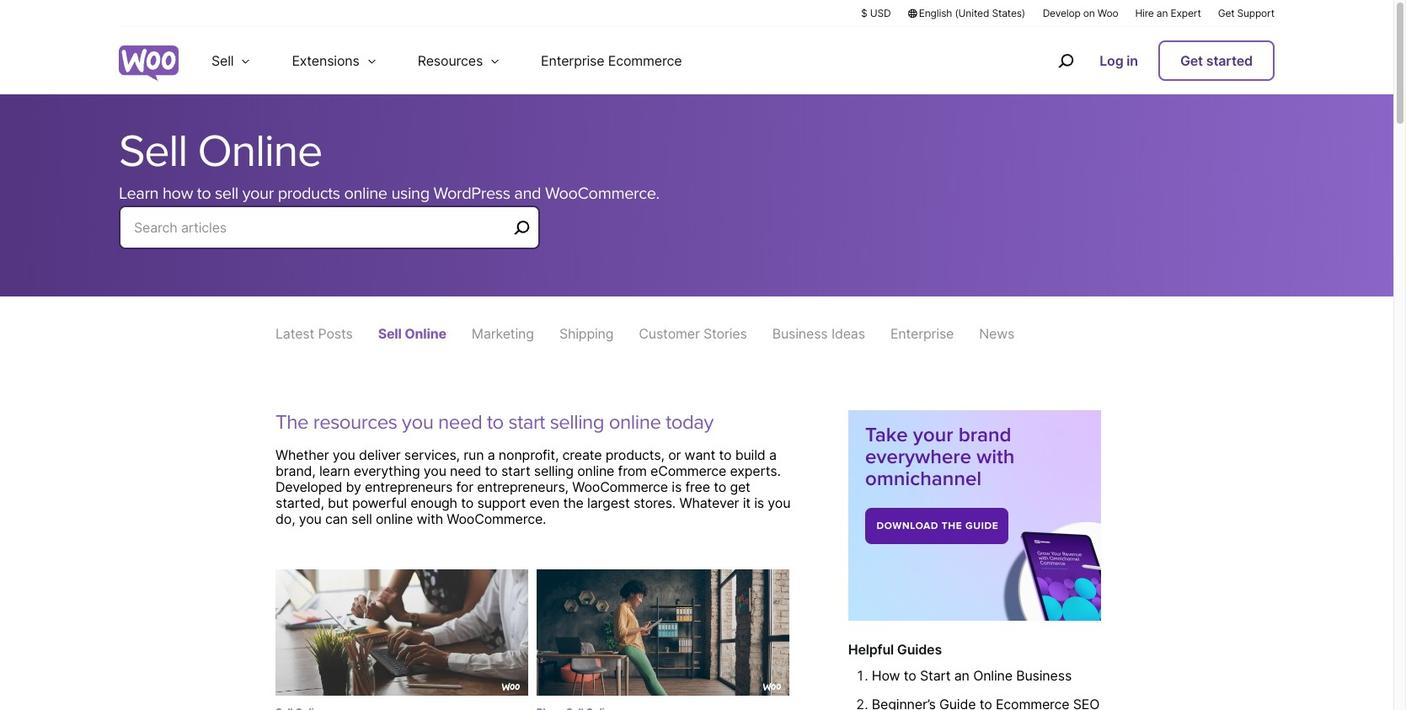 Task type: vqa. For each thing, say whether or not it's contained in the screenshot.
Resources button
yes



Task type: locate. For each thing, give the bounding box(es) containing it.
latest posts
[[275, 325, 353, 342]]

hire an expert
[[1135, 7, 1201, 19]]

marketing link
[[472, 325, 534, 342]]

service navigation menu element
[[1022, 33, 1275, 88]]

a right build
[[769, 446, 777, 463]]

is left free at bottom
[[672, 478, 682, 495]]

1 vertical spatial sell
[[119, 124, 187, 179]]

developed
[[275, 478, 342, 495]]

1 vertical spatial start
[[501, 462, 530, 479]]

0 horizontal spatial a
[[487, 446, 495, 463]]

$
[[861, 7, 867, 19]]

0 horizontal spatial sell
[[119, 124, 187, 179]]

guides
[[897, 641, 942, 658]]

start
[[508, 410, 545, 435], [501, 462, 530, 479]]

0 vertical spatial sell online link
[[119, 124, 322, 179]]

2 horizontal spatial sell
[[378, 325, 402, 342]]

1 horizontal spatial online
[[405, 325, 446, 342]]

0 vertical spatial need
[[438, 410, 482, 435]]

1 horizontal spatial enterprise
[[890, 325, 954, 342]]

get left support
[[1218, 7, 1234, 19]]

sell online link up your
[[119, 124, 322, 179]]

0 vertical spatial enterprise
[[541, 52, 604, 69]]

business
[[772, 325, 828, 342], [1016, 667, 1072, 684]]

stores.
[[633, 494, 676, 511]]

you right it
[[768, 494, 790, 511]]

1 vertical spatial woocommerce.
[[447, 510, 546, 527]]

get inside service navigation menu element
[[1180, 52, 1203, 69]]

customer stories
[[639, 325, 747, 342]]

how
[[163, 184, 193, 204]]

1 horizontal spatial sell
[[211, 52, 234, 69]]

1 vertical spatial online
[[405, 325, 446, 342]]

need
[[438, 410, 482, 435], [450, 462, 481, 479]]

0 horizontal spatial sell
[[215, 184, 238, 204]]

1 a from the left
[[487, 446, 495, 463]]

sell inside button
[[211, 52, 234, 69]]

1 vertical spatial get
[[1180, 52, 1203, 69]]

support
[[1237, 7, 1275, 19]]

1 horizontal spatial get
[[1218, 7, 1234, 19]]

start up nonprofit,
[[508, 410, 545, 435]]

need inside the 'whether you deliver services, run a nonprofit, create products, or want to build a brand, learn everything you need to start selling online from ecommerce experts. developed by entrepreneurs for entrepreneurs, woocommerce is free to get started, but powerful enough to support even the largest stores. whatever it is you do, you can sell online with woocommerce.'
[[450, 462, 481, 479]]

woocommerce. right and
[[545, 184, 659, 204]]

None search field
[[119, 206, 540, 270]]

enterprise
[[541, 52, 604, 69], [890, 325, 954, 342]]

sell right can
[[351, 510, 372, 527]]

get support
[[1218, 7, 1275, 19]]

online inside sell online learn how to sell your products online using wordpress and woocommerce.
[[198, 124, 322, 179]]

1 vertical spatial need
[[450, 462, 481, 479]]

entrepreneurs,
[[477, 478, 569, 495]]

sell left your
[[215, 184, 238, 204]]

1 vertical spatial selling
[[534, 462, 574, 479]]

an right hire
[[1157, 7, 1168, 19]]

services,
[[404, 446, 460, 463]]

0 horizontal spatial an
[[954, 667, 969, 684]]

woocommerce.
[[545, 184, 659, 204], [447, 510, 546, 527]]

need up run
[[438, 410, 482, 435]]

0 vertical spatial start
[[508, 410, 545, 435]]

0 vertical spatial business
[[772, 325, 828, 342]]

1 horizontal spatial business
[[1016, 667, 1072, 684]]

0 vertical spatial sell
[[215, 184, 238, 204]]

0 horizontal spatial is
[[672, 478, 682, 495]]

1 horizontal spatial an
[[1157, 7, 1168, 19]]

sell online link right posts at the left top of the page
[[378, 325, 446, 342]]

on
[[1083, 7, 1095, 19]]

need up 'enough'
[[450, 462, 481, 479]]

2 vertical spatial sell
[[378, 325, 402, 342]]

whatever
[[679, 494, 739, 511]]

to
[[197, 184, 211, 204], [487, 410, 504, 435], [719, 446, 732, 463], [485, 462, 498, 479], [714, 478, 726, 495], [461, 494, 474, 511], [904, 667, 916, 684]]

2 a from the left
[[769, 446, 777, 463]]

sell
[[211, 52, 234, 69], [119, 124, 187, 179], [378, 325, 402, 342]]

start up support
[[501, 462, 530, 479]]

even
[[530, 494, 560, 511]]

sell for sell online
[[378, 325, 402, 342]]

online left using on the top of page
[[344, 184, 387, 204]]

log
[[1100, 52, 1123, 69]]

sell for sell online learn how to sell your products online using wordpress and woocommerce.
[[119, 124, 187, 179]]

0 vertical spatial woocommerce.
[[545, 184, 659, 204]]

a right run
[[487, 446, 495, 463]]

everything
[[354, 462, 420, 479]]

enterprise right the ideas
[[890, 325, 954, 342]]

you up services, on the left bottom of page
[[402, 410, 433, 435]]

Search articles search field
[[134, 216, 508, 239]]

1 vertical spatial enterprise
[[890, 325, 954, 342]]

0 horizontal spatial online
[[198, 124, 322, 179]]

0 vertical spatial an
[[1157, 7, 1168, 19]]

selling up even in the left bottom of the page
[[534, 462, 574, 479]]

selling up create
[[550, 410, 604, 435]]

1 vertical spatial sell
[[351, 510, 372, 527]]

woocommerce. down entrepreneurs,
[[447, 510, 546, 527]]

online up your
[[198, 124, 322, 179]]

2 horizontal spatial online
[[973, 667, 1013, 684]]

0 vertical spatial sell
[[211, 52, 234, 69]]

enterprise left ecommerce
[[541, 52, 604, 69]]

0 vertical spatial selling
[[550, 410, 604, 435]]

ecommerce
[[650, 462, 726, 479]]

english
[[919, 7, 952, 19]]

0 vertical spatial online
[[198, 124, 322, 179]]

sell
[[215, 184, 238, 204], [351, 510, 372, 527]]

1 horizontal spatial a
[[769, 446, 777, 463]]

woocommerce. inside the 'whether you deliver services, run a nonprofit, create products, or want to build a brand, learn everything you need to start selling online from ecommerce experts. developed by entrepreneurs for entrepreneurs, woocommerce is free to get started, but powerful enough to support even the largest stores. whatever it is you do, you can sell online with woocommerce.'
[[447, 510, 546, 527]]

shipping
[[559, 325, 614, 342]]

develop on woo link
[[1043, 6, 1118, 20]]

is right it
[[754, 494, 764, 511]]

selling
[[550, 410, 604, 435], [534, 462, 574, 479]]

by
[[346, 478, 361, 495]]

you right do,
[[299, 510, 322, 527]]

sell online
[[378, 325, 446, 342]]

news link
[[979, 325, 1015, 342]]

get left the started
[[1180, 52, 1203, 69]]

online left marketing link
[[405, 325, 446, 342]]

two business owners looking at hosting options for woocommerce image
[[275, 569, 528, 696]]

hire an expert link
[[1135, 6, 1201, 20]]

2 vertical spatial online
[[973, 667, 1013, 684]]

1 vertical spatial sell online link
[[378, 325, 446, 342]]

or
[[668, 446, 681, 463]]

online down entrepreneurs
[[376, 510, 413, 527]]

woo
[[1098, 7, 1118, 19]]

build
[[735, 446, 765, 463]]

woocommerce. inside sell online learn how to sell your products online using wordpress and woocommerce.
[[545, 184, 659, 204]]

an right start
[[954, 667, 969, 684]]

0 vertical spatial get
[[1218, 7, 1234, 19]]

products,
[[606, 446, 665, 463]]

in
[[1127, 52, 1138, 69]]

1 horizontal spatial sell
[[351, 510, 372, 527]]

english (united states)
[[919, 7, 1025, 19]]

a
[[487, 446, 495, 463], [769, 446, 777, 463]]

is
[[672, 478, 682, 495], [754, 494, 764, 511]]

get started link
[[1158, 40, 1275, 81]]

resources
[[313, 410, 397, 435]]

entrepreneurs
[[365, 478, 453, 495]]

1 vertical spatial an
[[954, 667, 969, 684]]

want
[[685, 446, 715, 463]]

1 vertical spatial business
[[1016, 667, 1072, 684]]

0 horizontal spatial get
[[1180, 52, 1203, 69]]

0 horizontal spatial enterprise
[[541, 52, 604, 69]]

learn
[[119, 184, 159, 204]]

usd
[[870, 7, 891, 19]]

your
[[242, 184, 274, 204]]

largest
[[587, 494, 630, 511]]

deliver
[[359, 446, 401, 463]]

an
[[1157, 7, 1168, 19], [954, 667, 969, 684]]

enough
[[410, 494, 457, 511]]

sell online link
[[119, 124, 322, 179], [378, 325, 446, 342]]

sell inside sell online learn how to sell your products online using wordpress and woocommerce.
[[119, 124, 187, 179]]

log in
[[1100, 52, 1138, 69]]

0 horizontal spatial business
[[772, 325, 828, 342]]

shipping link
[[559, 325, 614, 342]]

sell online learn how to sell your products online using wordpress and woocommerce.
[[119, 124, 659, 204]]

online right start
[[973, 667, 1013, 684]]

enterprise for enterprise link
[[890, 325, 954, 342]]



Task type: describe. For each thing, give the bounding box(es) containing it.
it
[[743, 494, 751, 511]]

extensions button
[[272, 27, 397, 94]]

resources button
[[397, 27, 521, 94]]

experts.
[[730, 462, 781, 479]]

get started
[[1180, 52, 1253, 69]]

(united
[[955, 7, 989, 19]]

$ usd
[[861, 7, 891, 19]]

1 horizontal spatial sell online link
[[378, 325, 446, 342]]

online for sell online learn how to sell your products online using wordpress and woocommerce.
[[198, 124, 322, 179]]

learn
[[319, 462, 350, 479]]

get for get support
[[1218, 7, 1234, 19]]

whether
[[275, 446, 329, 463]]

news
[[979, 325, 1015, 342]]

online for sell online
[[405, 325, 446, 342]]

posts
[[318, 325, 353, 342]]

start
[[920, 667, 951, 684]]

whether you deliver services, run a nonprofit, create products, or want to build a brand, learn everything you need to start selling online from ecommerce experts. developed by entrepreneurs for entrepreneurs, woocommerce is free to get started, but powerful enough to support even the largest stores. whatever it is you do, you can sell online with woocommerce.
[[275, 446, 790, 527]]

sell inside sell online learn how to sell your products online using wordpress and woocommerce.
[[215, 184, 238, 204]]

enterprise link
[[890, 325, 954, 342]]

enterprise ecommerce
[[541, 52, 682, 69]]

using
[[391, 184, 429, 204]]

started,
[[275, 494, 324, 511]]

enterprise for enterprise ecommerce
[[541, 52, 604, 69]]

hire
[[1135, 7, 1154, 19]]

0 horizontal spatial sell online link
[[119, 124, 322, 179]]

sell inside the 'whether you deliver services, run a nonprofit, create products, or want to build a brand, learn everything you need to start selling online from ecommerce experts. developed by entrepreneurs for entrepreneurs, woocommerce is free to get started, but powerful enough to support even the largest stores. whatever it is you do, you can sell online with woocommerce.'
[[351, 510, 372, 527]]

1 horizontal spatial is
[[754, 494, 764, 511]]

get support link
[[1218, 6, 1275, 20]]

online up products,
[[609, 410, 661, 435]]

for
[[456, 478, 473, 495]]

log in link
[[1093, 42, 1145, 79]]

powerful
[[352, 494, 407, 511]]

resources
[[418, 52, 483, 69]]

how
[[872, 667, 900, 684]]

with
[[417, 510, 443, 527]]

woocommerce
[[572, 478, 668, 495]]

run
[[464, 446, 484, 463]]

business ideas link
[[772, 325, 865, 342]]

customer
[[639, 325, 700, 342]]

wordpress
[[433, 184, 510, 204]]

brand,
[[275, 462, 316, 479]]

start inside the 'whether you deliver services, run a nonprofit, create products, or want to build a brand, learn everything you need to start selling online from ecommerce experts. developed by entrepreneurs for entrepreneurs, woocommerce is free to get started, but powerful enough to support even the largest stores. whatever it is you do, you can sell online with woocommerce.'
[[501, 462, 530, 479]]

enterprise ecommerce link
[[521, 27, 702, 94]]

marketing
[[472, 325, 534, 342]]

business ideas
[[772, 325, 865, 342]]

get for get started
[[1180, 52, 1203, 69]]

how to start an online business link
[[872, 667, 1072, 684]]

develop on woo
[[1043, 7, 1118, 19]]

do,
[[275, 510, 295, 527]]

online up largest
[[577, 462, 614, 479]]

you up 'enough'
[[424, 462, 446, 479]]

states)
[[992, 7, 1025, 19]]

english (united states) button
[[908, 6, 1026, 20]]

latest
[[275, 325, 314, 342]]

free
[[685, 478, 710, 495]]

support
[[477, 494, 526, 511]]

expert
[[1171, 7, 1201, 19]]

helpful
[[848, 641, 894, 658]]

sell button
[[191, 27, 272, 94]]

how to start an online business
[[872, 667, 1072, 684]]

selling inside the 'whether you deliver services, run a nonprofit, create products, or want to build a brand, learn everything you need to start selling online from ecommerce experts. developed by entrepreneurs for entrepreneurs, woocommerce is free to get started, but powerful enough to support even the largest stores. whatever it is you do, you can sell online with woocommerce.'
[[534, 462, 574, 479]]

$ usd button
[[861, 6, 891, 20]]

extensions
[[292, 52, 359, 69]]

the
[[275, 410, 308, 435]]

how to start an online business image
[[536, 569, 789, 696]]

ideas
[[831, 325, 865, 342]]

the
[[563, 494, 584, 511]]

ecommerce
[[608, 52, 682, 69]]

to inside sell online learn how to sell your products online using wordpress and woocommerce.
[[197, 184, 211, 204]]

you up the by
[[333, 446, 355, 463]]

get
[[730, 478, 750, 495]]

from
[[618, 462, 647, 479]]

today
[[666, 410, 713, 435]]

customer stories link
[[639, 325, 747, 342]]

nonprofit,
[[499, 446, 559, 463]]

latest posts link
[[275, 325, 353, 342]]

create
[[562, 446, 602, 463]]

helpful guides
[[848, 641, 942, 658]]

can
[[325, 510, 348, 527]]

products
[[278, 184, 340, 204]]

and
[[514, 184, 541, 204]]

search image
[[1052, 47, 1079, 74]]

online inside sell online learn how to sell your products online using wordpress and woocommerce.
[[344, 184, 387, 204]]

stories
[[703, 325, 747, 342]]

started
[[1206, 52, 1253, 69]]

sell for sell
[[211, 52, 234, 69]]

develop
[[1043, 7, 1081, 19]]

the resources you need to start selling online today
[[275, 410, 713, 435]]



